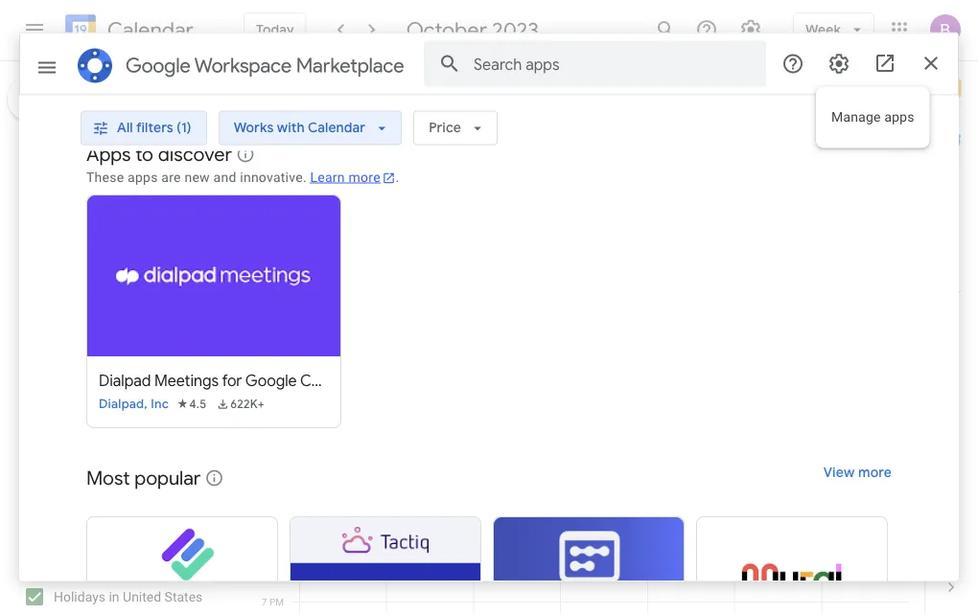 Task type: vqa. For each thing, say whether or not it's contained in the screenshot.
third row from the bottom of the October 2023 Grid
yes



Task type: describe. For each thing, give the bounding box(es) containing it.
am for 10 am
[[269, 251, 284, 263]]

7 am
[[261, 136, 284, 148]]

7 for november 7 element
[[89, 310, 95, 321]]

birthdays
[[54, 467, 110, 482]]

november 4 element
[[198, 281, 221, 304]]

1 t from the left
[[89, 172, 95, 183]]

0 horizontal spatial october 2023
[[27, 142, 116, 159]]

26
[[145, 264, 156, 275]]

1 column header from the left
[[299, 61, 387, 142]]

6 column header from the left
[[734, 61, 822, 142]]

other calendars button
[[4, 548, 238, 578]]

gmt-
[[251, 127, 273, 138]]

5 column header from the left
[[647, 61, 735, 142]]

november 2 element
[[139, 281, 162, 304]]

14 element
[[198, 212, 221, 235]]

1 pm
[[262, 366, 284, 378]]

12 element
[[139, 212, 162, 235]]

s
[[207, 172, 213, 183]]

2 for 2 pm
[[262, 405, 267, 416]]

pm for 5 pm
[[269, 520, 284, 531]]

0 horizontal spatial october
[[27, 142, 81, 159]]

10 for 10
[[86, 218, 97, 229]]

pm for 1 pm
[[269, 366, 284, 378]]

20 element
[[169, 235, 192, 258]]

calendar heading
[[104, 17, 194, 44]]

my calendars button
[[4, 398, 238, 429]]

in
[[109, 589, 119, 605]]

6 for 6
[[177, 195, 183, 206]]

united
[[123, 589, 161, 605]]

26 element
[[139, 258, 162, 281]]

13 element
[[169, 212, 192, 235]]

row group containing 3
[[18, 189, 224, 327]]

1 for 1 pm
[[262, 366, 267, 378]]

24
[[86, 264, 97, 275]]

21 element
[[198, 235, 221, 258]]

am for 7 am
[[269, 136, 284, 148]]

28
[[204, 264, 215, 275]]

row containing 31
[[18, 281, 224, 304]]

f
[[178, 172, 183, 183]]

calendar
[[107, 17, 194, 44]]

row containing t
[[18, 166, 224, 189]]

october 2023 grid
[[18, 166, 224, 327]]

2 column header from the left
[[386, 61, 474, 142]]

other calendars
[[27, 554, 131, 572]]

tasks
[[54, 520, 89, 536]]

holidays in united states
[[54, 589, 203, 605]]

my calendars list
[[4, 432, 238, 544]]

pm for 2 pm
[[269, 405, 284, 416]]

am for 8 am
[[269, 175, 284, 186]]

8
[[261, 175, 267, 186]]

25 element
[[110, 258, 133, 281]]

17 row
[[18, 235, 224, 258]]

7 for 7 am
[[261, 136, 267, 148]]

0 vertical spatial 3
[[89, 195, 95, 206]]

17
[[86, 241, 97, 252]]

9 am
[[261, 213, 284, 224]]

today
[[256, 21, 294, 38]]

7 for 7 pm
[[262, 596, 267, 608]]

am for 9 am
[[269, 213, 284, 224]]

states
[[165, 589, 203, 605]]

6 for 6 pm
[[262, 558, 267, 570]]

november 1 element
[[110, 281, 133, 304]]

gmt-07
[[251, 127, 284, 138]]

7 pm
[[262, 596, 284, 608]]

27 cell
[[165, 258, 195, 281]]

25
[[116, 264, 127, 275]]

1 horizontal spatial 4
[[207, 287, 212, 298]]

my calendars
[[27, 405, 112, 422]]

other
[[27, 554, 65, 572]]



Task type: locate. For each thing, give the bounding box(es) containing it.
2
[[148, 287, 153, 298], [262, 405, 267, 416]]

7 up "14" element
[[207, 195, 212, 206]]

5 up 12 element
[[148, 195, 153, 206]]

1 for 1
[[119, 287, 124, 298]]

1 vertical spatial 2023
[[85, 142, 116, 159]]

1 vertical spatial 6
[[262, 558, 267, 570]]

calendars up in
[[69, 554, 131, 572]]

pm up 7 pm
[[269, 558, 284, 570]]

1 vertical spatial 3
[[177, 287, 183, 298]]

6 pm
[[262, 558, 284, 570]]

am for 11 am
[[269, 290, 284, 301]]

10 element
[[80, 212, 103, 235]]

column header
[[299, 61, 387, 142], [386, 61, 474, 142], [473, 61, 561, 142], [560, 61, 648, 142], [647, 61, 735, 142], [734, 61, 822, 142], [821, 61, 909, 142]]

27 element
[[169, 258, 192, 281]]

grid
[[245, 61, 924, 616]]

support image
[[695, 18, 718, 41]]

1 vertical spatial 10
[[256, 251, 267, 263]]

pm
[[269, 366, 284, 378], [269, 405, 284, 416], [269, 520, 284, 531], [269, 558, 284, 570], [269, 596, 284, 608]]

calendars
[[50, 405, 112, 422], [69, 554, 131, 572]]

2 for 2
[[148, 287, 153, 298]]

0 vertical spatial 2023
[[492, 16, 539, 43]]

2023
[[492, 16, 539, 43], [85, 142, 116, 159]]

am right 8 on the top of the page
[[269, 175, 284, 186]]

7 down 6 pm
[[262, 596, 267, 608]]

1 horizontal spatial t
[[148, 172, 154, 183]]

0 horizontal spatial 10
[[86, 218, 97, 229]]

november 3 element
[[169, 281, 192, 304]]

pm up 6 pm
[[269, 520, 284, 531]]

1 horizontal spatial 3
[[177, 287, 183, 298]]

0 vertical spatial 4
[[119, 195, 124, 206]]

t left f
[[148, 172, 154, 183]]

1 vertical spatial 2
[[262, 405, 267, 416]]

0 vertical spatial 1
[[119, 287, 124, 298]]

0 vertical spatial 10
[[86, 218, 97, 229]]

1 vertical spatial 1
[[262, 366, 267, 378]]

2 down 1 pm
[[262, 405, 267, 416]]

1 vertical spatial october
[[27, 142, 81, 159]]

7 left 07
[[261, 136, 267, 148]]

31
[[86, 287, 97, 298]]

4 row from the top
[[18, 281, 224, 304]]

3 am from the top
[[269, 213, 284, 224]]

6 inside row group
[[177, 195, 183, 206]]

1 vertical spatial 4
[[207, 287, 212, 298]]

today button
[[244, 12, 307, 47]]

10 row
[[18, 212, 224, 235]]

0 horizontal spatial 4
[[119, 195, 124, 206]]

1 down 25 element
[[119, 287, 124, 298]]

2 pm
[[262, 405, 284, 416]]

0 vertical spatial october
[[406, 16, 487, 43]]

0 vertical spatial 5
[[148, 195, 153, 206]]

0 horizontal spatial 6
[[177, 195, 183, 206]]

0 horizontal spatial 2023
[[85, 142, 116, 159]]

0 vertical spatial calendars
[[50, 405, 112, 422]]

31 element
[[80, 281, 103, 304]]

october
[[406, 16, 487, 43], [27, 142, 81, 159]]

2 down 26 'element'
[[148, 287, 153, 298]]

3 up 10 element
[[89, 195, 95, 206]]

0 horizontal spatial 3
[[89, 195, 95, 206]]

row containing 3
[[18, 189, 224, 212]]

1 horizontal spatial 6
[[262, 558, 267, 570]]

5 pm from the top
[[269, 596, 284, 608]]

pm for 7 pm
[[269, 596, 284, 608]]

10 up 17
[[86, 218, 97, 229]]

holidays
[[54, 589, 106, 605]]

6
[[177, 195, 183, 206], [262, 558, 267, 570]]

4 column header from the left
[[560, 61, 648, 142]]

1
[[119, 287, 124, 298], [262, 366, 267, 378]]

t left w
[[89, 172, 95, 183]]

7 column header from the left
[[821, 61, 909, 142]]

1 horizontal spatial october 2023
[[406, 16, 539, 43]]

calendar element
[[61, 11, 194, 53]]

pm down 6 pm
[[269, 596, 284, 608]]

0 horizontal spatial 1
[[119, 287, 124, 298]]

0 horizontal spatial 2
[[148, 287, 153, 298]]

row
[[18, 166, 224, 189], [18, 189, 224, 212], [18, 258, 224, 281], [18, 281, 224, 304]]

4 pm from the top
[[269, 558, 284, 570]]

10 inside "row"
[[86, 218, 97, 229]]

4 am from the top
[[269, 251, 284, 263]]

3 row from the top
[[18, 258, 224, 281]]

5 pm
[[262, 520, 284, 531]]

pm up 2 pm
[[269, 366, 284, 378]]

am right 9 at the top left of page
[[269, 213, 284, 224]]

11
[[256, 290, 267, 301]]

2 am from the top
[[269, 175, 284, 186]]

1 inside grid
[[262, 366, 267, 378]]

28 element
[[198, 258, 221, 281]]

5 for 5
[[148, 195, 153, 206]]

6 inside grid
[[262, 558, 267, 570]]

grid containing gmt-07
[[245, 61, 924, 616]]

1 vertical spatial october 2023
[[27, 142, 116, 159]]

3 column header from the left
[[473, 61, 561, 142]]

27
[[175, 264, 186, 275]]

1 horizontal spatial 5
[[262, 520, 267, 531]]

tab list
[[925, 61, 978, 561]]

am down 9 am
[[269, 251, 284, 263]]

my
[[27, 405, 46, 422]]

am
[[269, 136, 284, 148], [269, 175, 284, 186], [269, 213, 284, 224], [269, 251, 284, 263], [269, 290, 284, 301]]

07
[[273, 127, 284, 138]]

pm down 1 pm
[[269, 405, 284, 416]]

None search field
[[0, 333, 238, 375]]

1 horizontal spatial 2
[[262, 405, 267, 416]]

5 for 5 pm
[[262, 520, 267, 531]]

1 am from the top
[[269, 136, 284, 148]]

1 row from the top
[[18, 166, 224, 189]]

7
[[261, 136, 267, 148], [207, 195, 212, 206], [89, 310, 95, 321], [262, 596, 267, 608]]

0 horizontal spatial t
[[89, 172, 95, 183]]

calendars for other calendars
[[69, 554, 131, 572]]

8 am
[[261, 175, 284, 186]]

am up 8 am
[[269, 136, 284, 148]]

17 element
[[80, 235, 103, 258]]

11 element
[[110, 212, 133, 235]]

w
[[117, 172, 126, 183]]

1 up 2 pm
[[262, 366, 267, 378]]

t
[[89, 172, 95, 183], [148, 172, 154, 183]]

1 vertical spatial 5
[[262, 520, 267, 531]]

1 horizontal spatial 10
[[256, 251, 267, 263]]

6 down f
[[177, 195, 183, 206]]

4 up the 11 element
[[119, 195, 124, 206]]

7 down 31 element
[[89, 310, 95, 321]]

calendars for my calendars
[[50, 405, 112, 422]]

2 pm from the top
[[269, 405, 284, 416]]

october 2023
[[406, 16, 539, 43], [27, 142, 116, 159]]

1 pm from the top
[[269, 366, 284, 378]]

1 horizontal spatial 2023
[[492, 16, 539, 43]]

0 vertical spatial october 2023
[[406, 16, 539, 43]]

am right 11
[[269, 290, 284, 301]]

5 am from the top
[[269, 290, 284, 301]]

0 vertical spatial 6
[[177, 195, 183, 206]]

november 7 element
[[80, 304, 103, 327]]

main drawer image
[[23, 18, 46, 41]]

10 am
[[256, 251, 284, 263]]

6 up 7 pm
[[262, 558, 267, 570]]

calendars right my
[[50, 405, 112, 422]]

3 down 27 element
[[177, 287, 183, 298]]

10 inside grid
[[256, 251, 267, 263]]

0 vertical spatial 2
[[148, 287, 153, 298]]

5 inside grid
[[262, 520, 267, 531]]

1 vertical spatial calendars
[[69, 554, 131, 572]]

1 horizontal spatial october
[[406, 16, 487, 43]]

11 am
[[256, 290, 284, 301]]

9
[[261, 213, 267, 224]]

1 horizontal spatial 1
[[262, 366, 267, 378]]

0 horizontal spatial 5
[[148, 195, 153, 206]]

1 inside november 1 element
[[119, 287, 124, 298]]

5
[[148, 195, 153, 206], [262, 520, 267, 531]]

row containing 24
[[18, 258, 224, 281]]

24 element
[[80, 258, 103, 281]]

row group
[[18, 189, 224, 327]]

10
[[86, 218, 97, 229], [256, 251, 267, 263]]

4
[[119, 195, 124, 206], [207, 287, 212, 298]]

10 up 11
[[256, 251, 267, 263]]

2 row from the top
[[18, 189, 224, 212]]

4 down '28' element
[[207, 287, 212, 298]]

2 inside row group
[[148, 287, 153, 298]]

10 for 10 am
[[256, 251, 267, 263]]

5 inside row
[[148, 195, 153, 206]]

5 up 6 pm
[[262, 520, 267, 531]]

3
[[89, 195, 95, 206], [177, 287, 183, 298]]

3 pm from the top
[[269, 520, 284, 531]]

pm for 6 pm
[[269, 558, 284, 570]]

2 t from the left
[[148, 172, 154, 183]]



